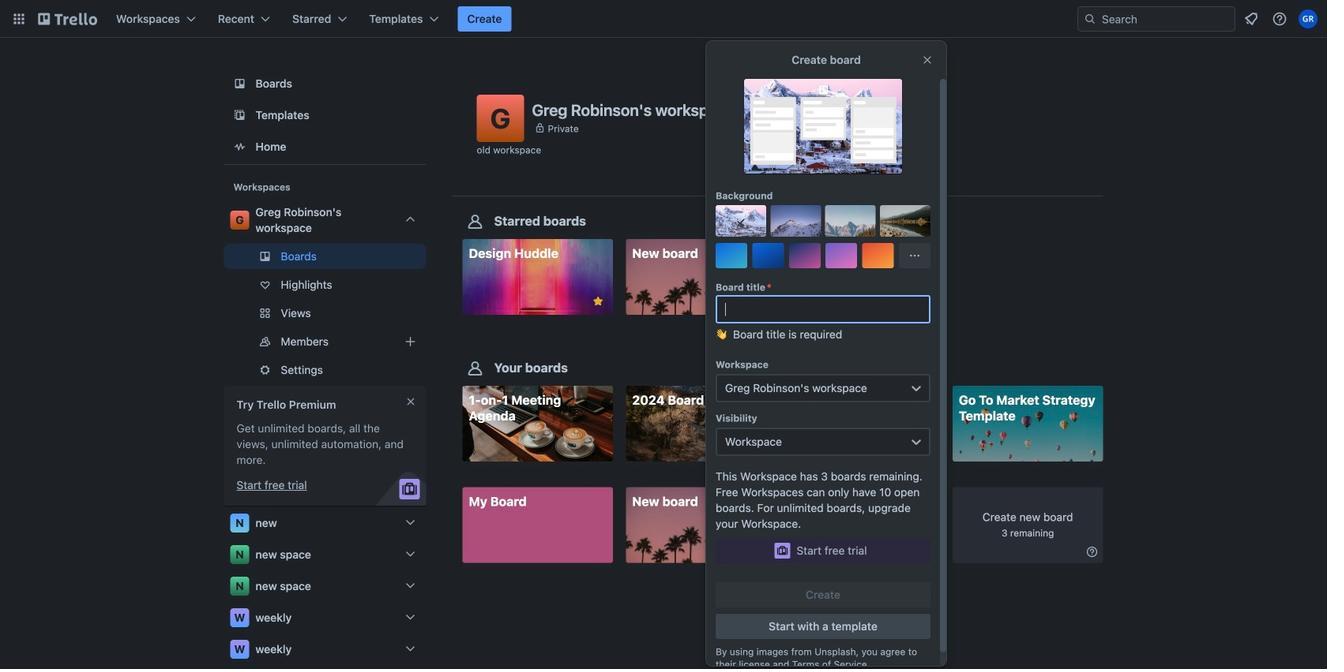 Task type: describe. For each thing, give the bounding box(es) containing it.
template board image
[[230, 106, 249, 125]]

open information menu image
[[1272, 11, 1288, 27]]

home image
[[230, 137, 249, 156]]

primary element
[[0, 0, 1327, 38]]



Task type: locate. For each thing, give the bounding box(es) containing it.
sm image
[[1084, 545, 1100, 561]]

back to home image
[[38, 6, 97, 32]]

custom image image
[[735, 215, 747, 228]]

board image
[[230, 74, 249, 93]]

None text field
[[716, 295, 931, 324]]

Search field
[[1078, 6, 1236, 32]]

0 notifications image
[[1242, 9, 1261, 28]]

close popover image
[[921, 54, 934, 66]]

wave image
[[716, 327, 727, 349]]

search image
[[1084, 13, 1097, 25]]

greg robinson (gregrobinson96) image
[[1299, 9, 1318, 28]]

add image
[[401, 333, 420, 352]]



Task type: vqa. For each thing, say whether or not it's contained in the screenshot.
"Click to unstar New board. It will be removed from your starred list." image
no



